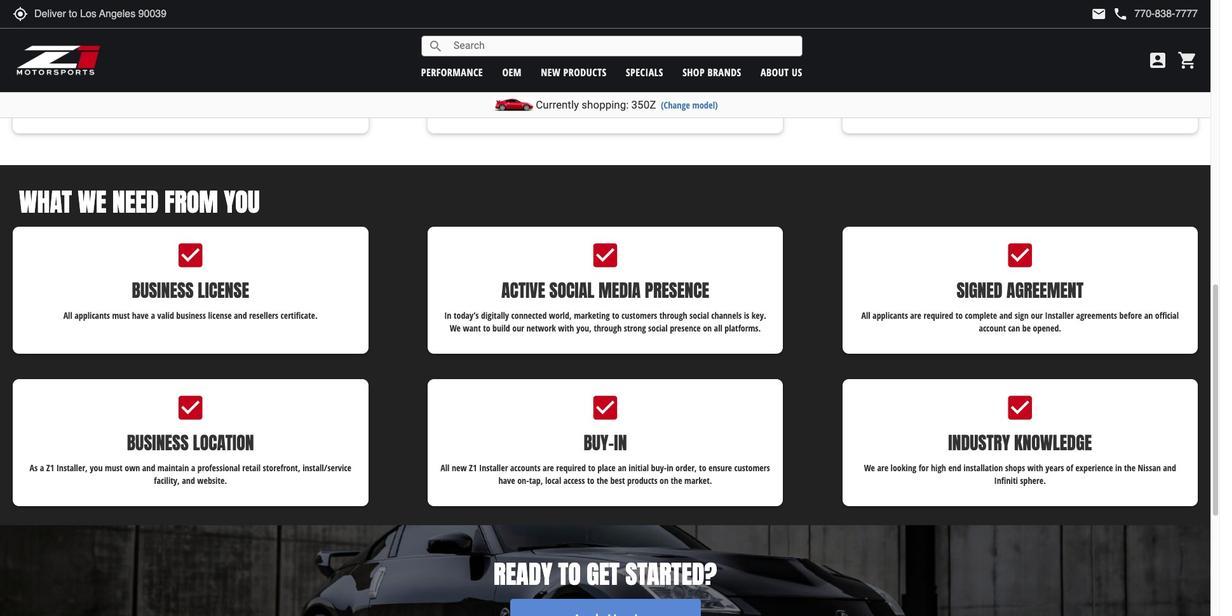 Task type: describe. For each thing, give the bounding box(es) containing it.
we strive to have all orders pulled, packed, and shipped quickly and accurately, often on the same day the order was placed. we also offer some of the lowest shipping prices in the industry.
[[861, 71, 1179, 114]]

we up often
[[861, 71, 874, 85]]

all inside we strive to have all orders pulled, packed, and shipped quickly and accurately, often on the same day the order was placed. we also offer some of the lowest shipping prices in the industry.
[[933, 71, 943, 85]]

oem link
[[502, 65, 522, 79]]

all for business license
[[63, 309, 72, 322]]

shipping
[[959, 100, 992, 114]]

of right line
[[688, 85, 696, 99]]

shopping:
[[582, 99, 629, 111]]

0 vertical spatial products
[[563, 65, 607, 79]]

check_box for agreement
[[1004, 240, 1036, 271]]

mail
[[1091, 6, 1107, 22]]

350z
[[631, 99, 656, 111]]

to down media
[[612, 309, 619, 322]]

our inside inventory we will always offer the largest selection of nissan and infiniti parts; from oem replacements, performance upgrades, and our own line of z1 products.
[[635, 85, 648, 99]]

sign
[[1015, 309, 1029, 322]]

shop
[[683, 65, 705, 79]]

connected
[[511, 309, 547, 322]]

to-
[[214, 85, 226, 99]]

own inside check_box business location as a z1 installer, you must own and maintain a professional retail storefront, install/service facility, and website.
[[125, 462, 140, 474]]

provide
[[218, 71, 249, 85]]

you
[[224, 183, 260, 221]]

applicants for signed
[[873, 309, 908, 322]]

of right selection
[[613, 71, 621, 85]]

shopping_cart
[[1178, 50, 1198, 71]]

access
[[564, 475, 585, 487]]

maintain
[[158, 462, 189, 474]]

check_box for license
[[175, 240, 206, 271]]

parts;
[[699, 71, 722, 85]]

looking
[[891, 462, 917, 474]]

check_box active social media presence in today's digitally connected world, marketing to customers through social channels is key. we want to build our network with you, through strong social presence on all platforms.
[[444, 240, 766, 334]]

knowledge
[[1014, 430, 1092, 456]]

will inside inventory we will always offer the largest selection of nissan and infiniti parts; from oem replacements, performance upgrades, and our own line of z1 products.
[[461, 71, 475, 85]]

search
[[428, 38, 443, 54]]

oem inside inventory we will always offer the largest selection of nissan and infiniti parts; from oem replacements, performance upgrades, and our own line of z1 products.
[[747, 71, 765, 85]]

are inside check_box signed agreement all applicants are required to complete and sign our installer agreements before an official account can be opened.
[[910, 309, 922, 322]]

date
[[226, 85, 244, 99]]

business inside the 'check_box business license all applicants must have a valid business license and resellers certificate.'
[[176, 309, 206, 322]]

agreement
[[1007, 277, 1084, 304]]

all inside check_box active social media presence in today's digitally connected world, marketing to customers through social channels is key. we want to build our network with you, through strong social presence on all platforms.
[[714, 322, 723, 334]]

you inside check_box business location as a z1 installer, you must own and maintain a professional retail storefront, install/service facility, and website.
[[90, 462, 103, 474]]

business for business license
[[132, 277, 194, 304]]

the down placed.
[[1031, 100, 1044, 114]]

sales
[[91, 71, 111, 85]]

2 horizontal spatial new
[[541, 65, 561, 79]]

key.
[[752, 309, 766, 322]]

can
[[1008, 322, 1020, 334]]

local
[[545, 475, 561, 487]]

0 horizontal spatial a
[[40, 462, 44, 474]]

on inside we strive to have all orders pulled, packed, and shipped quickly and accurately, often on the same day the order was placed. we also offer some of the lowest shipping prices in the industry.
[[887, 85, 897, 99]]

offer inside we strive to have all orders pulled, packed, and shipped quickly and accurately, often on the same day the order was placed. we also offer some of the lowest shipping prices in the industry.
[[1079, 85, 1098, 99]]

and inside check_box signed agreement all applicants are required to complete and sign our installer agreements before an official account can be opened.
[[1000, 309, 1013, 322]]

check_box signed agreement all applicants are required to complete and sign our installer agreements before an official account can be opened.
[[861, 240, 1179, 334]]

high
[[931, 462, 946, 474]]

location
[[193, 430, 254, 456]]

check_box buy-in all new z1 installer accounts are required to place an initial buy-in order, to ensure customers have on-tap, local access to the best products on the market.
[[441, 392, 770, 487]]

facility,
[[154, 475, 180, 487]]

check_box for in
[[589, 392, 621, 424]]

be
[[1022, 322, 1031, 334]]

installer,
[[56, 462, 88, 474]]

to inside we strive to have all orders pulled, packed, and shipped quickly and accurately, often on the same day the order was placed. we also offer some of the lowest shipping prices in the industry.
[[901, 71, 909, 85]]

nissan inside inventory we will always offer the largest selection of nissan and infiniti parts; from oem replacements, performance upgrades, and our own line of z1 products.
[[623, 71, 650, 85]]

order,
[[676, 462, 697, 474]]

you,
[[576, 322, 592, 334]]

we inside check_box active social media presence in today's digitally connected world, marketing to customers through social channels is key. we want to build our network with you, through strong social presence on all platforms.
[[450, 322, 461, 334]]

presence
[[645, 277, 709, 304]]

us
[[792, 65, 803, 79]]

order
[[972, 85, 993, 99]]

up-
[[201, 85, 214, 99]]

(change
[[661, 99, 690, 111]]

lowest
[[1150, 85, 1177, 99]]

initial
[[629, 462, 649, 474]]

phone
[[1113, 6, 1128, 22]]

mail phone
[[1091, 6, 1128, 22]]

installer inside check_box buy-in all new z1 installer accounts are required to place an initial buy-in order, to ensure customers have on-tap, local access to the best products on the market.
[[479, 462, 508, 474]]

an inside check_box buy-in all new z1 installer accounts are required to place an initial buy-in order, to ensure customers have on-tap, local access to the best products on the market.
[[618, 462, 627, 474]]

complete
[[965, 309, 997, 322]]

new products link
[[541, 65, 607, 79]]

need
[[112, 183, 159, 221]]

website.
[[197, 475, 227, 487]]

z1 for buy-in
[[469, 462, 477, 474]]

also
[[1060, 85, 1076, 99]]

day
[[939, 85, 953, 99]]

1 horizontal spatial through
[[660, 309, 687, 322]]

of inside we strive to have all orders pulled, packed, and shipped quickly and accurately, often on the same day the order was placed. we also offer some of the lowest shipping prices in the industry.
[[1124, 85, 1132, 99]]

the down order,
[[671, 475, 682, 487]]

our inside check_box active social media presence in today's digitally connected world, marketing to customers through social channels is key. we want to build our network with you, through strong social presence on all platforms.
[[512, 322, 524, 334]]

have inside the 'check_box business license all applicants must have a valid business license and resellers certificate.'
[[132, 309, 149, 322]]

about us
[[761, 65, 803, 79]]

1 horizontal spatial you
[[184, 85, 198, 99]]

line
[[671, 85, 686, 99]]

digitally
[[481, 309, 509, 322]]

the left the same
[[900, 85, 913, 99]]

check_box for social
[[589, 240, 621, 271]]

we inside check_box industry knowledge we are looking for high end installation shops with years of experience in the nissan and infiniti sphere.
[[864, 462, 875, 474]]

what we need from you
[[19, 183, 260, 221]]

about us link
[[761, 65, 803, 79]]

is
[[744, 309, 750, 322]]

valid
[[157, 309, 174, 322]]

build
[[493, 322, 510, 334]]

industry
[[948, 430, 1010, 456]]

your
[[27, 85, 45, 99]]

in inside we strive to have all orders pulled, packed, and shipped quickly and accurately, often on the same day the order was placed. we also offer some of the lowest shipping prices in the industry.
[[1021, 100, 1028, 114]]

specials link
[[626, 65, 663, 79]]

was
[[996, 85, 1012, 99]]

some
[[1100, 85, 1122, 99]]

2 horizontal spatial you
[[251, 71, 266, 85]]

the down "place"
[[597, 475, 608, 487]]

on inside our world-class sales and marketing teams will provide you with the support that your business needs, and we will keep you up-to-date on new products, features, promotions, and digital collateral.
[[246, 85, 256, 99]]

buy-
[[584, 430, 614, 456]]

performance inside inventory we will always offer the largest selection of nissan and infiniti parts; from oem replacements, performance upgrades, and our own line of z1 products.
[[522, 85, 573, 99]]

customers inside check_box buy-in all new z1 installer accounts are required to place an initial buy-in order, to ensure customers have on-tap, local access to the best products on the market.
[[734, 462, 770, 474]]

prices
[[995, 100, 1018, 114]]

check_box for knowledge
[[1004, 392, 1036, 424]]

teams
[[174, 71, 199, 85]]

we inside inventory we will always offer the largest selection of nissan and infiniti parts; from oem replacements, performance upgrades, and our own line of z1 products.
[[446, 71, 458, 85]]

often
[[863, 85, 885, 99]]

own inside inventory we will always offer the largest selection of nissan and infiniti parts; from oem replacements, performance upgrades, and our own line of z1 products.
[[651, 85, 668, 99]]

the inside inventory we will always offer the largest selection of nissan and infiniti parts; from oem replacements, performance upgrades, and our own line of z1 products.
[[530, 71, 543, 85]]

pulled,
[[973, 71, 1001, 85]]

needs,
[[84, 85, 110, 99]]

network
[[527, 322, 556, 334]]

nissan inside check_box industry knowledge we are looking for high end installation shops with years of experience in the nissan and infiniti sphere.
[[1138, 462, 1161, 474]]

with inside check_box active social media presence in today's digitally connected world, marketing to customers through social channels is key. we want to build our network with you, through strong social presence on all platforms.
[[558, 322, 574, 334]]

account_box link
[[1145, 50, 1171, 71]]

best
[[610, 475, 625, 487]]

required inside check_box buy-in all new z1 installer accounts are required to place an initial buy-in order, to ensure customers have on-tap, local access to the best products on the market.
[[556, 462, 586, 474]]

to right access
[[587, 475, 595, 487]]



Task type: locate. For each thing, give the bounding box(es) containing it.
you down the teams
[[184, 85, 198, 99]]

0 vertical spatial new
[[541, 65, 561, 79]]

oem up replacements,
[[502, 65, 522, 79]]

experience
[[1076, 462, 1113, 474]]

certificate.
[[281, 309, 318, 322]]

0 horizontal spatial infiniti
[[670, 71, 697, 85]]

a inside the 'check_box business license all applicants must have a valid business license and resellers certificate.'
[[151, 309, 155, 322]]

about
[[761, 65, 789, 79]]

required up access
[[556, 462, 586, 474]]

keep
[[162, 85, 181, 99]]

check_box inside check_box industry knowledge we are looking for high end installation shops with years of experience in the nissan and infiniti sphere.
[[1004, 392, 1036, 424]]

in left order,
[[667, 462, 673, 474]]

1 horizontal spatial all
[[441, 462, 450, 474]]

0 vertical spatial social
[[690, 309, 709, 322]]

0 horizontal spatial installer
[[479, 462, 508, 474]]

buy-
[[651, 462, 667, 474]]

must right installer,
[[105, 462, 123, 474]]

2 horizontal spatial will
[[461, 71, 475, 85]]

1 vertical spatial you
[[184, 85, 198, 99]]

we left looking
[[864, 462, 875, 474]]

industry.
[[1046, 100, 1082, 114]]

an
[[1144, 309, 1153, 322], [618, 462, 627, 474]]

business right valid
[[176, 309, 206, 322]]

business inside our world-class sales and marketing teams will provide you with the support that your business needs, and we will keep you up-to-date on new products, features, promotions, and digital collateral.
[[48, 85, 82, 99]]

check_box up license
[[175, 240, 206, 271]]

from
[[725, 71, 744, 85]]

with down world,
[[558, 322, 574, 334]]

of right some
[[1124, 85, 1132, 99]]

1 horizontal spatial social
[[690, 309, 709, 322]]

z1 inside inventory we will always offer the largest selection of nissan and infiniti parts; from oem replacements, performance upgrades, and our own line of z1 products.
[[699, 85, 708, 99]]

0 horizontal spatial in
[[667, 462, 673, 474]]

check_box up "buy-"
[[589, 392, 621, 424]]

required left complete
[[924, 309, 953, 322]]

2 vertical spatial with
[[1027, 462, 1043, 474]]

products.
[[710, 85, 748, 99]]

license
[[208, 309, 232, 322]]

world,
[[549, 309, 572, 322]]

(change model) link
[[661, 99, 718, 111]]

1 horizontal spatial nissan
[[1138, 462, 1161, 474]]

are
[[910, 309, 922, 322], [543, 462, 554, 474], [877, 462, 889, 474]]

check_box business location as a z1 installer, you must own and maintain a professional retail storefront, install/service facility, and website.
[[30, 392, 351, 487]]

1 horizontal spatial in
[[1021, 100, 1028, 114]]

in inside check_box industry knowledge we are looking for high end installation shops with years of experience in the nissan and infiniti sphere.
[[1115, 462, 1122, 474]]

accurately,
[[1136, 71, 1179, 85]]

to
[[558, 556, 581, 594]]

you right installer,
[[90, 462, 103, 474]]

z1 right as
[[46, 462, 54, 474]]

new
[[541, 65, 561, 79], [259, 85, 276, 99], [452, 462, 467, 474]]

2 horizontal spatial all
[[861, 309, 870, 322]]

an inside check_box signed agreement all applicants are required to complete and sign our installer agreements before an official account can be opened.
[[1144, 309, 1153, 322]]

signed
[[957, 277, 1003, 304]]

infiniti up line
[[670, 71, 697, 85]]

shopping_cart link
[[1175, 50, 1198, 71]]

to up market.
[[699, 462, 706, 474]]

1 vertical spatial through
[[594, 322, 622, 334]]

oem right from
[[747, 71, 765, 85]]

2 horizontal spatial our
[[1031, 309, 1043, 322]]

new products
[[541, 65, 607, 79]]

applicants inside the 'check_box business license all applicants must have a valid business license and resellers certificate.'
[[75, 309, 110, 322]]

all inside check_box buy-in all new z1 installer accounts are required to place an initial buy-in order, to ensure customers have on-tap, local access to the best products on the market.
[[441, 462, 450, 474]]

have left 'on-'
[[499, 475, 515, 487]]

all for buy-in
[[441, 462, 450, 474]]

2 vertical spatial our
[[512, 322, 524, 334]]

our inside check_box signed agreement all applicants are required to complete and sign our installer agreements before an official account can be opened.
[[1031, 309, 1043, 322]]

phone link
[[1113, 6, 1198, 22]]

1 horizontal spatial all
[[933, 71, 943, 85]]

on inside check_box active social media presence in today's digitally connected world, marketing to customers through social channels is key. we want to build our network with you, through strong social presence on all platforms.
[[703, 322, 712, 334]]

products down initial in the right bottom of the page
[[627, 475, 658, 487]]

1 horizontal spatial marketing
[[574, 309, 610, 322]]

customers inside check_box active social media presence in today's digitally connected world, marketing to customers through social channels is key. we want to build our network with you, through strong social presence on all platforms.
[[622, 309, 657, 322]]

check_box inside check_box signed agreement all applicants are required to complete and sign our installer agreements before an official account can be opened.
[[1004, 240, 1036, 271]]

are inside check_box industry knowledge we are looking for high end installation shops with years of experience in the nissan and infiniti sphere.
[[877, 462, 889, 474]]

all inside the 'check_box business license all applicants must have a valid business license and resellers certificate.'
[[63, 309, 72, 322]]

to left build
[[483, 322, 490, 334]]

orders
[[945, 71, 971, 85]]

in
[[614, 430, 627, 456]]

a right maintain
[[191, 462, 195, 474]]

always
[[478, 71, 506, 85]]

marketing inside check_box active social media presence in today's digitally connected world, marketing to customers through social channels is key. we want to build our network with you, through strong social presence on all platforms.
[[574, 309, 610, 322]]

agreements
[[1076, 309, 1117, 322]]

1 horizontal spatial installer
[[1045, 309, 1074, 322]]

with up 'sphere.'
[[1027, 462, 1043, 474]]

1 horizontal spatial oem
[[747, 71, 765, 85]]

applicants for business
[[75, 309, 110, 322]]

applicants inside check_box signed agreement all applicants are required to complete and sign our installer agreements before an official account can be opened.
[[873, 309, 908, 322]]

business for business location
[[127, 430, 189, 456]]

1 vertical spatial have
[[132, 309, 149, 322]]

the left largest
[[530, 71, 543, 85]]

have inside we strive to have all orders pulled, packed, and shipped quickly and accurately, often on the same day the order was placed. we also offer some of the lowest shipping prices in the industry.
[[912, 71, 931, 85]]

2 vertical spatial new
[[452, 462, 467, 474]]

strive
[[876, 71, 898, 85]]

0 horizontal spatial required
[[556, 462, 586, 474]]

z1 for business location
[[46, 462, 54, 474]]

1 vertical spatial performance
[[522, 85, 573, 99]]

check_box inside the 'check_box business license all applicants must have a valid business license and resellers certificate.'
[[175, 240, 206, 271]]

the down accurately,
[[1135, 85, 1148, 99]]

have up the same
[[912, 71, 931, 85]]

0 vertical spatial installer
[[1045, 309, 1074, 322]]

with inside our world-class sales and marketing teams will provide you with the support that your business needs, and we will keep you up-to-date on new products, features, promotions, and digital collateral.
[[268, 71, 287, 85]]

will up up- in the left top of the page
[[201, 71, 216, 85]]

0 vertical spatial own
[[651, 85, 668, 99]]

our down specials at the top
[[635, 85, 648, 99]]

customers right ensure
[[734, 462, 770, 474]]

2 horizontal spatial with
[[1027, 462, 1043, 474]]

infiniti inside inventory we will always offer the largest selection of nissan and infiniti parts; from oem replacements, performance upgrades, and our own line of z1 products.
[[670, 71, 697, 85]]

z1 left the accounts
[[469, 462, 477, 474]]

retail
[[242, 462, 261, 474]]

replacements,
[[463, 85, 520, 99]]

shops
[[1005, 462, 1025, 474]]

0 horizontal spatial with
[[268, 71, 287, 85]]

on down strive
[[887, 85, 897, 99]]

1 horizontal spatial products
[[627, 475, 658, 487]]

1 vertical spatial own
[[125, 462, 140, 474]]

nissan up 350z
[[623, 71, 650, 85]]

0 horizontal spatial customers
[[622, 309, 657, 322]]

1 horizontal spatial offer
[[1079, 85, 1098, 99]]

install/service
[[303, 462, 351, 474]]

currently
[[536, 99, 579, 111]]

1 vertical spatial business
[[176, 309, 206, 322]]

0 vertical spatial customers
[[622, 309, 657, 322]]

place
[[598, 462, 616, 474]]

1 vertical spatial new
[[259, 85, 276, 99]]

check_box
[[175, 240, 206, 271], [589, 240, 621, 271], [1004, 240, 1036, 271], [175, 392, 206, 424], [589, 392, 621, 424], [1004, 392, 1036, 424]]

1 vertical spatial social
[[648, 322, 668, 334]]

1 horizontal spatial infiniti
[[994, 475, 1018, 487]]

class
[[70, 71, 89, 85]]

through
[[660, 309, 687, 322], [594, 322, 622, 334]]

with inside check_box industry knowledge we are looking for high end installation shops with years of experience in the nissan and infiniti sphere.
[[1027, 462, 1043, 474]]

0 horizontal spatial business
[[48, 85, 82, 99]]

started?
[[626, 556, 717, 594]]

check_box up "location"
[[175, 392, 206, 424]]

support
[[305, 71, 335, 85]]

social right strong at the bottom of the page
[[648, 322, 668, 334]]

our down connected
[[512, 322, 524, 334]]

we
[[446, 71, 458, 85], [861, 71, 874, 85], [1045, 85, 1058, 99], [450, 322, 461, 334], [864, 462, 875, 474]]

through up 'presence' at right bottom
[[660, 309, 687, 322]]

customers
[[622, 309, 657, 322], [734, 462, 770, 474]]

Search search field
[[443, 36, 802, 56]]

2 applicants from the left
[[873, 309, 908, 322]]

1 horizontal spatial applicants
[[873, 309, 908, 322]]

our
[[27, 71, 41, 85]]

customers up strong at the bottom of the page
[[622, 309, 657, 322]]

0 vertical spatial an
[[1144, 309, 1153, 322]]

0 horizontal spatial offer
[[508, 71, 527, 85]]

on inside check_box buy-in all new z1 installer accounts are required to place an initial buy-in order, to ensure customers have on-tap, local access to the best products on the market.
[[660, 475, 669, 487]]

all up day
[[933, 71, 943, 85]]

and
[[113, 71, 128, 85], [652, 71, 667, 85], [1037, 71, 1052, 85], [1119, 71, 1134, 85], [113, 85, 128, 99], [617, 85, 632, 99], [174, 100, 189, 114], [234, 309, 247, 322], [1000, 309, 1013, 322], [142, 462, 155, 474], [1163, 462, 1176, 474], [182, 475, 195, 487]]

offer inside inventory we will always offer the largest selection of nissan and infiniti parts; from oem replacements, performance upgrades, and our own line of z1 products.
[[508, 71, 527, 85]]

on-
[[517, 475, 529, 487]]

have left valid
[[132, 309, 149, 322]]

in for buy-in
[[667, 462, 673, 474]]

ready
[[494, 556, 552, 594]]

0 vertical spatial you
[[251, 71, 266, 85]]

products inside check_box buy-in all new z1 installer accounts are required to place an initial buy-in order, to ensure customers have on-tap, local access to the best products on the market.
[[627, 475, 658, 487]]

offer down "quickly"
[[1079, 85, 1098, 99]]

1 vertical spatial must
[[105, 462, 123, 474]]

installer left the accounts
[[479, 462, 508, 474]]

0 horizontal spatial nissan
[[623, 71, 650, 85]]

infiniti
[[670, 71, 697, 85], [994, 475, 1018, 487]]

want
[[463, 322, 481, 334]]

check_box up "knowledge"
[[1004, 392, 1036, 424]]

z1 inside check_box buy-in all new z1 installer accounts are required to place an initial buy-in order, to ensure customers have on-tap, local access to the best products on the market.
[[469, 462, 477, 474]]

on
[[246, 85, 256, 99], [887, 85, 897, 99], [703, 322, 712, 334], [660, 475, 669, 487]]

collateral.
[[219, 100, 259, 114]]

0 horizontal spatial all
[[63, 309, 72, 322]]

inventory
[[561, 30, 650, 65]]

a right as
[[40, 462, 44, 474]]

in inside check_box buy-in all new z1 installer accounts are required to place an initial buy-in order, to ensure customers have on-tap, local access to the best products on the market.
[[667, 462, 673, 474]]

the inside check_box industry knowledge we are looking for high end installation shops with years of experience in the nissan and infiniti sphere.
[[1124, 462, 1136, 474]]

0 horizontal spatial will
[[145, 85, 159, 99]]

0 horizontal spatial are
[[543, 462, 554, 474]]

1 horizontal spatial an
[[1144, 309, 1153, 322]]

own left line
[[651, 85, 668, 99]]

0 vertical spatial performance
[[421, 65, 483, 79]]

account
[[979, 322, 1006, 334]]

check_box up the agreement
[[1004, 240, 1036, 271]]

the right experience
[[1124, 462, 1136, 474]]

0 vertical spatial business
[[132, 277, 194, 304]]

will up the promotions,
[[145, 85, 159, 99]]

to left "place"
[[588, 462, 595, 474]]

nissan right experience
[[1138, 462, 1161, 474]]

will left always
[[461, 71, 475, 85]]

professional
[[197, 462, 240, 474]]

must inside check_box business location as a z1 installer, you must own and maintain a professional retail storefront, install/service facility, and website.
[[105, 462, 123, 474]]

z1 down parts; on the right
[[699, 85, 708, 99]]

0 horizontal spatial products
[[563, 65, 607, 79]]

marketing up you,
[[574, 309, 610, 322]]

0 vertical spatial business
[[48, 85, 82, 99]]

1 vertical spatial customers
[[734, 462, 770, 474]]

1 vertical spatial business
[[127, 430, 189, 456]]

all down channels
[[714, 322, 723, 334]]

business down world- on the top of page
[[48, 85, 82, 99]]

years
[[1046, 462, 1064, 474]]

accounts
[[510, 462, 541, 474]]

new inside check_box buy-in all new z1 installer accounts are required to place an initial buy-in order, to ensure customers have on-tap, local access to the best products on the market.
[[452, 462, 467, 474]]

0 horizontal spatial you
[[90, 462, 103, 474]]

must inside the 'check_box business license all applicants must have a valid business license and resellers certificate.'
[[112, 309, 130, 322]]

presence
[[670, 322, 701, 334]]

infiniti down shops
[[994, 475, 1018, 487]]

all inside check_box signed agreement all applicants are required to complete and sign our installer agreements before an official account can be opened.
[[861, 309, 870, 322]]

1 vertical spatial offer
[[1079, 85, 1098, 99]]

an right before
[[1144, 309, 1153, 322]]

installer up opened. at the right
[[1045, 309, 1074, 322]]

products
[[563, 65, 607, 79], [627, 475, 658, 487]]

0 vertical spatial marketing
[[131, 71, 172, 85]]

z1 inside check_box business location as a z1 installer, you must own and maintain a professional retail storefront, install/service facility, and website.
[[46, 462, 54, 474]]

1 horizontal spatial have
[[499, 475, 515, 487]]

on down the buy-
[[660, 475, 669, 487]]

of right years
[[1066, 462, 1073, 474]]

are inside check_box buy-in all new z1 installer accounts are required to place an initial buy-in order, to ensure customers have on-tap, local access to the best products on the market.
[[543, 462, 554, 474]]

0 horizontal spatial all
[[714, 322, 723, 334]]

check_box inside check_box buy-in all new z1 installer accounts are required to place an initial buy-in order, to ensure customers have on-tap, local access to the best products on the market.
[[589, 392, 621, 424]]

all for signed agreement
[[861, 309, 870, 322]]

in right experience
[[1115, 462, 1122, 474]]

social up 'presence' at right bottom
[[690, 309, 709, 322]]

shop brands
[[683, 65, 742, 79]]

check_box up media
[[589, 240, 621, 271]]

1 applicants from the left
[[75, 309, 110, 322]]

check_box for location
[[175, 392, 206, 424]]

before
[[1120, 309, 1142, 322]]

business inside check_box business location as a z1 installer, you must own and maintain a professional retail storefront, install/service facility, and website.
[[127, 430, 189, 456]]

0 vertical spatial must
[[112, 309, 130, 322]]

to right strive
[[901, 71, 909, 85]]

business up maintain
[[127, 430, 189, 456]]

0 horizontal spatial marketing
[[131, 71, 172, 85]]

2 vertical spatial you
[[90, 462, 103, 474]]

we left also
[[1045, 85, 1058, 99]]

brands
[[708, 65, 742, 79]]

we
[[78, 183, 106, 221]]

products,
[[278, 85, 316, 99]]

and inside the 'check_box business license all applicants must have a valid business license and resellers certificate.'
[[234, 309, 247, 322]]

digital
[[191, 100, 216, 114]]

2 horizontal spatial are
[[910, 309, 922, 322]]

the down the orders
[[956, 85, 969, 99]]

our right sign
[[1031, 309, 1043, 322]]

required inside check_box signed agreement all applicants are required to complete and sign our installer agreements before an official account can be opened.
[[924, 309, 953, 322]]

performance down largest
[[522, 85, 573, 99]]

we left always
[[446, 71, 458, 85]]

2 vertical spatial have
[[499, 475, 515, 487]]

of inside check_box industry knowledge we are looking for high end installation shops with years of experience in the nissan and infiniti sphere.
[[1066, 462, 1073, 474]]

performance down search
[[421, 65, 483, 79]]

through right you,
[[594, 322, 622, 334]]

2 horizontal spatial a
[[191, 462, 195, 474]]

shop brands link
[[683, 65, 742, 79]]

1 horizontal spatial will
[[201, 71, 216, 85]]

1 vertical spatial nissan
[[1138, 462, 1161, 474]]

an up best
[[618, 462, 627, 474]]

get
[[587, 556, 620, 594]]

must left valid
[[112, 309, 130, 322]]

2 horizontal spatial have
[[912, 71, 931, 85]]

1 vertical spatial infiniti
[[994, 475, 1018, 487]]

new inside our world-class sales and marketing teams will provide you with the support that your business needs, and we will keep you up-to-date on new products, features, promotions, and digital collateral.
[[259, 85, 276, 99]]

0 horizontal spatial new
[[259, 85, 276, 99]]

check_box inside check_box business location as a z1 installer, you must own and maintain a professional retail storefront, install/service facility, and website.
[[175, 392, 206, 424]]

0 horizontal spatial applicants
[[75, 309, 110, 322]]

1 horizontal spatial our
[[635, 85, 648, 99]]

placed.
[[1014, 85, 1043, 99]]

0 horizontal spatial performance
[[421, 65, 483, 79]]

to inside check_box signed agreement all applicants are required to complete and sign our installer agreements before an official account can be opened.
[[956, 309, 963, 322]]

1 horizontal spatial with
[[558, 322, 574, 334]]

1 vertical spatial products
[[627, 475, 658, 487]]

with up products,
[[268, 71, 287, 85]]

offer right always
[[508, 71, 527, 85]]

on right 'presence' at right bottom
[[703, 322, 712, 334]]

0 horizontal spatial oem
[[502, 65, 522, 79]]

business inside the 'check_box business license all applicants must have a valid business license and resellers certificate.'
[[132, 277, 194, 304]]

1 horizontal spatial a
[[151, 309, 155, 322]]

1 vertical spatial our
[[1031, 309, 1043, 322]]

products up upgrades,
[[563, 65, 607, 79]]

on right date
[[246, 85, 256, 99]]

in down placed.
[[1021, 100, 1028, 114]]

2 horizontal spatial z1
[[699, 85, 708, 99]]

1 vertical spatial installer
[[479, 462, 508, 474]]

own left maintain
[[125, 462, 140, 474]]

have inside check_box buy-in all new z1 installer accounts are required to place an initial buy-in order, to ensure customers have on-tap, local access to the best products on the market.
[[499, 475, 515, 487]]

upgrades,
[[575, 85, 615, 99]]

the inside our world-class sales and marketing teams will provide you with the support that your business needs, and we will keep you up-to-date on new products, features, promotions, and digital collateral.
[[289, 71, 302, 85]]

from
[[164, 183, 218, 221]]

z1 motorsports logo image
[[16, 44, 101, 76]]

0 horizontal spatial through
[[594, 322, 622, 334]]

0 vertical spatial through
[[660, 309, 687, 322]]

1 vertical spatial required
[[556, 462, 586, 474]]

installer inside check_box signed agreement all applicants are required to complete and sign our installer agreements before an official account can be opened.
[[1045, 309, 1074, 322]]

1 horizontal spatial customers
[[734, 462, 770, 474]]

marketing up we
[[131, 71, 172, 85]]

marketing inside our world-class sales and marketing teams will provide you with the support that your business needs, and we will keep you up-to-date on new products, features, promotions, and digital collateral.
[[131, 71, 172, 85]]

1 horizontal spatial business
[[176, 309, 206, 322]]

0 vertical spatial with
[[268, 71, 287, 85]]

the up products,
[[289, 71, 302, 85]]

2 horizontal spatial in
[[1115, 462, 1122, 474]]

check_box inside check_box active social media presence in today's digitally connected world, marketing to customers through social channels is key. we want to build our network with you, through strong social presence on all platforms.
[[589, 240, 621, 271]]

we down in
[[450, 322, 461, 334]]

sphere.
[[1020, 475, 1046, 487]]

0 horizontal spatial have
[[132, 309, 149, 322]]

0 horizontal spatial our
[[512, 322, 524, 334]]

model)
[[692, 99, 718, 111]]

channels
[[711, 309, 742, 322]]

to left complete
[[956, 309, 963, 322]]

business up valid
[[132, 277, 194, 304]]

business
[[48, 85, 82, 99], [176, 309, 206, 322]]

infiniti inside check_box industry knowledge we are looking for high end installation shops with years of experience in the nissan and infiniti sphere.
[[994, 475, 1018, 487]]

world-
[[44, 71, 70, 85]]

0 horizontal spatial social
[[648, 322, 668, 334]]

1 horizontal spatial z1
[[469, 462, 477, 474]]

you right provide on the left top
[[251, 71, 266, 85]]

all
[[63, 309, 72, 322], [861, 309, 870, 322], [441, 462, 450, 474]]

0 vertical spatial have
[[912, 71, 931, 85]]

selection
[[575, 71, 610, 85]]

a left valid
[[151, 309, 155, 322]]

applicants
[[75, 309, 110, 322], [873, 309, 908, 322]]

my_location
[[13, 6, 28, 22]]

media
[[599, 277, 641, 304]]

1 horizontal spatial own
[[651, 85, 668, 99]]

0 vertical spatial all
[[933, 71, 943, 85]]

will
[[201, 71, 216, 85], [461, 71, 475, 85], [145, 85, 159, 99]]

0 vertical spatial offer
[[508, 71, 527, 85]]

0 vertical spatial nissan
[[623, 71, 650, 85]]

in for industry knowledge
[[1115, 462, 1122, 474]]

and inside check_box industry knowledge we are looking for high end installation shops with years of experience in the nissan and infiniti sphere.
[[1163, 462, 1176, 474]]

same
[[915, 85, 937, 99]]

in
[[1021, 100, 1028, 114], [667, 462, 673, 474], [1115, 462, 1122, 474]]



Task type: vqa. For each thing, say whether or not it's contained in the screenshot.
Star Star Star Star Star Juan August 18, 2023
no



